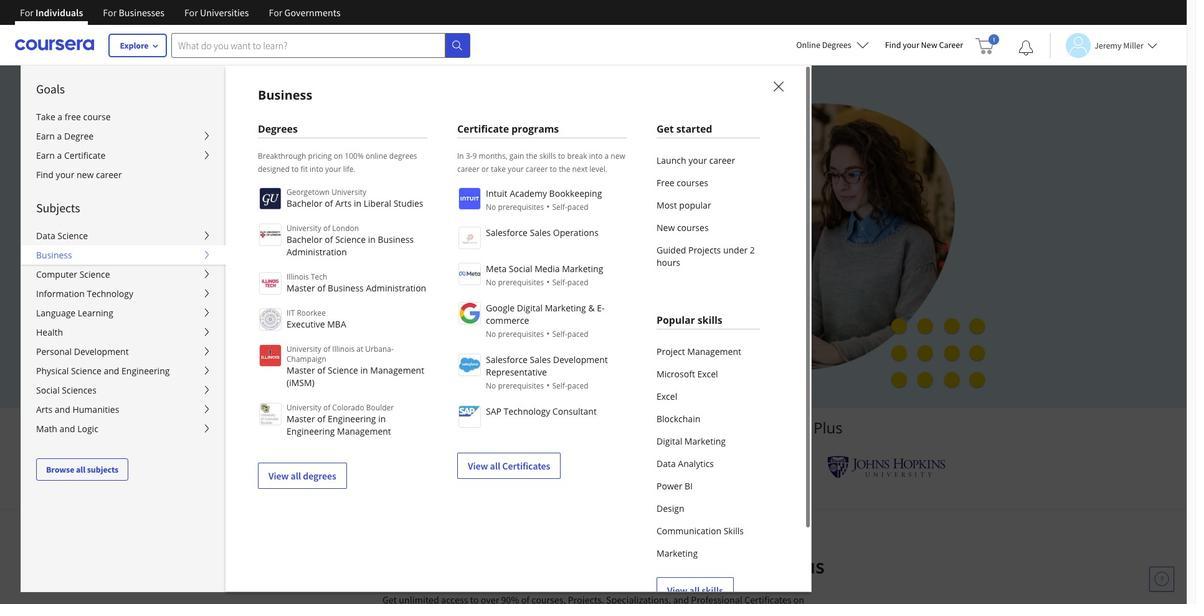 Task type: vqa. For each thing, say whether or not it's contained in the screenshot.
arts and humanities on the bottom left of page
yes



Task type: describe. For each thing, give the bounding box(es) containing it.
to left break
[[558, 151, 565, 161]]

business inside dropdown button
[[36, 249, 72, 261]]

$399 /year with 14-day money-back guarantee
[[244, 337, 442, 349]]

view all skills link
[[657, 578, 734, 604]]

view for degrees
[[269, 470, 289, 482]]

university for of
[[287, 403, 321, 413]]

science inside university of illinois at urbana- champaign master of science in management (imsm)
[[328, 365, 358, 376]]

digital marketing
[[657, 436, 726, 447]]

business inside the university of london bachelor of science in business administration
[[378, 234, 414, 246]]

/year
[[264, 337, 287, 349]]

administration inside the university of london bachelor of science in business administration
[[287, 246, 347, 258]]

projects,
[[232, 197, 287, 215]]

on inside breakthrough pricing on 100% online degrees designed to fit into your life.
[[334, 151, 343, 161]]

illinois tech master of business administration
[[287, 272, 426, 294]]

1 horizontal spatial excel
[[698, 368, 718, 380]]

a for degree
[[57, 130, 62, 142]]

view all certificates list
[[457, 186, 627, 479]]

find your new career link
[[879, 37, 970, 53]]

shopping cart: 1 item image
[[976, 34, 999, 54]]

certificate inside business menu item
[[457, 122, 509, 136]]

view inside list
[[667, 584, 688, 597]]

day inside button
[[284, 308, 300, 320]]

bachelor inside the university of london bachelor of science in business administration
[[287, 234, 323, 246]]

university for science
[[287, 223, 321, 234]]

master inside university of illinois at urbana- champaign master of science in management (imsm)
[[287, 365, 315, 376]]

earn a degree
[[36, 130, 94, 142]]

digital inside digital marketing link
[[657, 436, 682, 447]]

in inside university of illinois at urbana- champaign master of science in management (imsm)
[[361, 365, 368, 376]]

/month, cancel anytime
[[247, 279, 351, 291]]

in 3-9 months, gain the skills to break into a new career or take your career to the next level.
[[457, 151, 625, 174]]

information technology
[[36, 288, 133, 300]]

and inside unlimited access to 7,000+ world-class courses, hands-on projects, and job-ready certificate programs—all included in your subscription
[[290, 197, 315, 215]]

companies
[[633, 417, 709, 438]]

included
[[543, 197, 598, 215]]

• inside google digital marketing & e- commerce no prerequisites • self-paced
[[547, 328, 550, 340]]

0 vertical spatial plus
[[814, 417, 843, 438]]

1 vertical spatial engineering
[[328, 413, 376, 425]]

development inside dropdown button
[[74, 346, 129, 358]]

money-
[[342, 337, 374, 349]]

in inside university of colorado boulder master of engineering in engineering management
[[378, 413, 386, 425]]

georgetown university logo image
[[259, 188, 282, 210]]

data for data analytics
[[657, 458, 676, 470]]

start
[[252, 308, 274, 320]]

georgetown
[[287, 187, 330, 198]]

business menu item
[[225, 65, 1196, 604]]

class
[[447, 175, 477, 193]]

e-
[[597, 302, 605, 314]]

master inside illinois tech master of business administration
[[287, 282, 315, 294]]

sales for development
[[530, 354, 551, 366]]

in
[[457, 151, 464, 161]]

access
[[298, 175, 340, 193]]

career down 3-
[[457, 164, 480, 174]]

jeremy miller
[[1095, 40, 1144, 51]]

data science
[[36, 230, 88, 242]]

media
[[535, 263, 560, 275]]

job-
[[318, 197, 343, 215]]

of inside illinois tech master of business administration
[[317, 282, 326, 294]]

universities
[[200, 6, 249, 19]]

certificates
[[502, 460, 550, 472]]

university for champaign
[[287, 344, 321, 355]]

new courses link
[[657, 217, 760, 239]]

arts inside georgetown university bachelor of arts in liberal studies
[[335, 198, 352, 209]]

invest in your professional goals with coursera plus
[[362, 553, 825, 580]]

find your new career
[[36, 169, 122, 181]]

career inside list
[[709, 155, 735, 166]]

breakthrough
[[258, 151, 306, 161]]

all for degrees
[[291, 470, 301, 482]]

for individuals
[[20, 6, 83, 19]]

1 vertical spatial plus
[[786, 553, 825, 580]]

illinois inside university of illinois at urbana- champaign master of science in management (imsm)
[[332, 344, 355, 355]]

back
[[374, 337, 395, 349]]

learning
[[78, 307, 113, 319]]

arts inside 'popup button'
[[36, 404, 52, 416]]

computer science
[[36, 269, 110, 280]]

$399
[[244, 337, 264, 349]]

engineering inside dropdown button
[[122, 365, 170, 377]]

explore button
[[109, 34, 166, 57]]

earn for earn a certificate
[[36, 150, 55, 161]]

design
[[657, 503, 685, 515]]

0 horizontal spatial the
[[526, 151, 538, 161]]

project management
[[657, 346, 742, 358]]

programs
[[512, 122, 559, 136]]

started
[[677, 122, 712, 136]]

paced inside google digital marketing & e- commerce no prerequisites • self-paced
[[568, 329, 589, 340]]

&
[[588, 302, 595, 314]]

governments
[[285, 6, 341, 19]]

goals
[[36, 81, 65, 97]]

logic
[[77, 423, 98, 435]]

social inside dropdown button
[[36, 384, 60, 396]]

for for individuals
[[20, 6, 34, 19]]

science for data science
[[58, 230, 88, 242]]

university of colorado boulder master of engineering in engineering management
[[287, 403, 394, 437]]

earn for earn a degree
[[36, 130, 55, 142]]

power
[[657, 480, 683, 492]]

sap technology consultant link
[[457, 404, 627, 428]]

self- inside intuit academy bookkeeping no prerequisites • self-paced
[[552, 202, 568, 212]]

illinois tech logo image
[[259, 272, 282, 295]]

and left 'logic'
[[60, 423, 75, 435]]

to inside breakthrough pricing on 100% online degrees designed to fit into your life.
[[292, 164, 299, 174]]

take a free course
[[36, 111, 111, 123]]

earn a certificate button
[[21, 146, 226, 165]]

university of london logo image
[[259, 224, 282, 246]]

3-
[[466, 151, 473, 161]]

degrees inside breakthrough pricing on 100% online degrees designed to fit into your life.
[[389, 151, 417, 161]]

bi
[[685, 480, 693, 492]]

bookkeeping
[[549, 188, 602, 199]]

free inside list
[[657, 177, 675, 189]]

list containing launch your career
[[657, 150, 760, 274]]

language learning button
[[21, 303, 226, 323]]

new inside in 3-9 months, gain the skills to break into a new career or take your career to the next level.
[[611, 151, 625, 161]]

partnername logo image inside "sap technology consultant" link
[[459, 406, 481, 428]]

technology for sap
[[504, 406, 550, 417]]

prerequisites inside intuit academy bookkeeping no prerequisites • self-paced
[[498, 202, 544, 212]]

100%
[[345, 151, 364, 161]]

university of illinois at urbana-champaign logo image
[[259, 345, 282, 367]]

degrees inside 'online degrees' dropdown button
[[822, 39, 852, 50]]

academy
[[510, 188, 547, 199]]

information technology button
[[21, 284, 226, 303]]

administration inside illinois tech master of business administration
[[366, 282, 426, 294]]

prerequisites inside meta social media marketing no prerequisites • self-paced
[[498, 277, 544, 288]]

paced inside intuit academy bookkeeping no prerequisites • self-paced
[[568, 202, 589, 212]]

find for find your new career
[[885, 39, 901, 50]]

(imsm)
[[287, 377, 315, 389]]

business inside illinois tech master of business administration
[[328, 282, 364, 294]]

marketing down blockchain link
[[685, 436, 726, 447]]

for for governments
[[269, 6, 283, 19]]

• inside intuit academy bookkeeping no prerequisites • self-paced
[[547, 201, 550, 212]]

communication skills link
[[657, 520, 760, 543]]

show notifications image
[[1019, 41, 1034, 55]]

view for certificate programs
[[468, 460, 488, 472]]

digital inside google digital marketing & e- commerce no prerequisites • self-paced
[[517, 302, 543, 314]]

view all degrees link
[[258, 463, 347, 489]]

partnername logo image for salesforce
[[459, 354, 481, 376]]

launch
[[657, 155, 686, 166]]

new inside explore menu element
[[77, 169, 94, 181]]

0 vertical spatial with
[[289, 337, 309, 349]]

science inside the university of london bachelor of science in business administration
[[335, 234, 366, 246]]

1 vertical spatial coursera
[[701, 553, 782, 580]]

certificate programs
[[457, 122, 559, 136]]

0 horizontal spatial excel
[[657, 391, 677, 403]]

skills
[[724, 525, 744, 537]]

microsoft excel
[[657, 368, 718, 380]]

break
[[567, 151, 587, 161]]

boulder
[[366, 403, 394, 413]]

data analytics
[[657, 458, 714, 470]]

into for certificate programs
[[589, 151, 603, 161]]

university of colorado boulder logo image
[[259, 403, 282, 426]]

studies
[[394, 198, 423, 209]]

2 horizontal spatial with
[[712, 417, 742, 438]]

illinois inside illinois tech master of business administration
[[287, 272, 309, 282]]

skills inside in 3-9 months, gain the skills to break into a new career or take your career to the next level.
[[540, 151, 556, 161]]

jeremy miller button
[[1050, 33, 1158, 58]]

popular skills
[[657, 313, 723, 327]]

your inside list
[[689, 155, 707, 166]]

on inside unlimited access to 7,000+ world-class courses, hands-on projects, and job-ready certificate programs—all included in your subscription
[[581, 175, 598, 193]]

certificate inside earn a certificate popup button
[[64, 150, 106, 161]]

self- inside google digital marketing & e- commerce no prerequisites • self-paced
[[552, 329, 568, 340]]

roorkee
[[297, 308, 326, 318]]

marketing link
[[657, 543, 760, 565]]

coursera image
[[15, 35, 94, 55]]

cancel
[[285, 279, 312, 291]]

individuals
[[36, 6, 83, 19]]

sas image
[[656, 458, 704, 478]]

operations
[[553, 227, 599, 239]]

your inside explore menu element
[[56, 169, 74, 181]]

physical science and engineering button
[[21, 361, 226, 381]]

personal development button
[[21, 342, 226, 361]]

months,
[[479, 151, 508, 161]]

learn
[[344, 417, 384, 438]]

free inside button
[[302, 308, 321, 320]]

free courses
[[657, 177, 708, 189]]

google
[[486, 302, 515, 314]]

14-
[[311, 337, 324, 349]]

intuit academy bookkeeping no prerequisites • self-paced
[[486, 188, 602, 212]]

to inside unlimited access to 7,000+ world-class courses, hands-on projects, and job-ready certificate programs—all included in your subscription
[[343, 175, 356, 193]]



Task type: locate. For each thing, give the bounding box(es) containing it.
view all certificates link
[[457, 453, 561, 479]]

0 horizontal spatial certificate
[[64, 150, 106, 161]]

science for computer science
[[80, 269, 110, 280]]

health
[[36, 327, 63, 338]]

on down level.
[[581, 175, 598, 193]]

0 horizontal spatial degrees
[[258, 122, 298, 136]]

into inside breakthrough pricing on 100% online degrees designed to fit into your life.
[[310, 164, 323, 174]]

1 self- from the top
[[552, 202, 568, 212]]

master up (imsm)
[[287, 365, 315, 376]]

2 no from the top
[[486, 277, 496, 288]]

sales inside salesforce sales development representative no prerequisites • self-paced
[[530, 354, 551, 366]]

0 vertical spatial sales
[[530, 227, 551, 239]]

leading
[[464, 417, 515, 438]]

1 prerequisites from the top
[[498, 202, 544, 212]]

0 vertical spatial bachelor
[[287, 198, 323, 209]]

1 horizontal spatial administration
[[366, 282, 426, 294]]

0 horizontal spatial administration
[[287, 246, 347, 258]]

for left universities
[[184, 6, 198, 19]]

1 salesforce from the top
[[486, 227, 528, 239]]

for for universities
[[184, 6, 198, 19]]

data inside the view all skills list
[[657, 458, 676, 470]]

0 vertical spatial courses
[[677, 177, 708, 189]]

ready
[[343, 197, 379, 215]]

list
[[657, 150, 760, 274]]

business down studies
[[378, 234, 414, 246]]

1 horizontal spatial with
[[656, 553, 697, 580]]

0 vertical spatial data
[[36, 230, 55, 242]]

management
[[687, 346, 742, 358], [370, 365, 424, 376], [337, 426, 391, 437]]

0 vertical spatial management
[[687, 346, 742, 358]]

0 horizontal spatial day
[[284, 308, 300, 320]]

help center image
[[1155, 572, 1170, 587]]

1 vertical spatial courses
[[677, 222, 709, 234]]

partnername logo image left google
[[459, 302, 481, 325]]

skills up project management "link"
[[698, 313, 723, 327]]

all inside list
[[690, 584, 700, 597]]

skills down the marketing link
[[702, 584, 723, 597]]

data up power
[[657, 458, 676, 470]]

1 horizontal spatial view
[[468, 460, 488, 472]]

social inside meta social media marketing no prerequisites • self-paced
[[509, 263, 532, 275]]

find inside find your new career link
[[36, 169, 54, 181]]

1 courses from the top
[[677, 177, 708, 189]]

management down urbana-
[[370, 365, 424, 376]]

project
[[657, 346, 685, 358]]

earn inside earn a certificate popup button
[[36, 150, 55, 161]]

university of illinois at urbana- champaign master of science in management (imsm)
[[287, 344, 424, 389]]

1 vertical spatial day
[[324, 337, 339, 349]]

0 horizontal spatial digital
[[517, 302, 543, 314]]

partnername logo image for google
[[459, 302, 481, 325]]

your inside in 3-9 months, gain the skills to break into a new career or take your career to the next level.
[[508, 164, 524, 174]]

salesforce for salesforce sales development representative no prerequisites • self-paced
[[486, 354, 528, 366]]

1 vertical spatial earn
[[36, 150, 55, 161]]

university right the university of london logo
[[287, 223, 321, 234]]

all inside "button"
[[76, 464, 85, 475]]

management inside university of colorado boulder master of engineering in engineering management
[[337, 426, 391, 437]]

for for businesses
[[103, 6, 117, 19]]

iit roorkee logo image
[[259, 308, 282, 331]]

6 partnername logo image from the top
[[459, 406, 481, 428]]

degrees down university of colorado boulder master of engineering in engineering management
[[303, 470, 336, 482]]

a for certificate
[[57, 150, 62, 161]]

4 • from the top
[[547, 379, 550, 391]]

partnername logo image for intuit
[[459, 188, 481, 210]]

1 for from the left
[[20, 6, 34, 19]]

3 • from the top
[[547, 328, 550, 340]]

into inside in 3-9 months, gain the skills to break into a new career or take your career to the next level.
[[589, 151, 603, 161]]

no inside salesforce sales development representative no prerequisites • self-paced
[[486, 381, 496, 391]]

earn down take
[[36, 130, 55, 142]]

administration up tech
[[287, 246, 347, 258]]

4 no from the top
[[486, 381, 496, 391]]

engineering up university of illinois at urbana-champaign image
[[287, 426, 335, 437]]

4 for from the left
[[269, 6, 283, 19]]

master
[[287, 282, 315, 294], [287, 365, 315, 376], [287, 413, 315, 425]]

technology inside dropdown button
[[87, 288, 133, 300]]

development up physical science and engineering
[[74, 346, 129, 358]]

1 horizontal spatial development
[[553, 354, 608, 366]]

1 horizontal spatial into
[[589, 151, 603, 161]]

master up 'start 7-day free trial' button
[[287, 282, 315, 294]]

for left governments
[[269, 6, 283, 19]]

new courses
[[657, 222, 709, 234]]

self- down bookkeeping
[[552, 202, 568, 212]]

no down 'commerce'
[[486, 329, 496, 340]]

3 partnername logo image from the top
[[459, 263, 481, 285]]

salesforce sales operations
[[486, 227, 599, 239]]

consultant
[[553, 406, 597, 417]]

blockchain
[[657, 413, 701, 425]]

skills
[[540, 151, 556, 161], [698, 313, 723, 327], [702, 584, 723, 597]]

new left career at right
[[921, 39, 938, 50]]

no down meta
[[486, 277, 496, 288]]

0 vertical spatial degrees
[[389, 151, 417, 161]]

1 horizontal spatial free
[[657, 177, 675, 189]]

• up salesforce sales development representative no prerequisites • self-paced
[[547, 328, 550, 340]]

colorado
[[332, 403, 364, 413]]

microsoft
[[657, 368, 695, 380]]

1 vertical spatial salesforce
[[486, 354, 528, 366]]

development
[[74, 346, 129, 358], [553, 354, 608, 366]]

1 vertical spatial find
[[36, 169, 54, 181]]

salesforce
[[486, 227, 528, 239], [486, 354, 528, 366]]

johns hopkins university image
[[828, 456, 946, 479]]

sales for operations
[[530, 227, 551, 239]]

a left degree
[[57, 130, 62, 142]]

into right fit at left
[[310, 164, 323, 174]]

3 for from the left
[[184, 6, 198, 19]]

2 vertical spatial with
[[656, 553, 697, 580]]

partnername logo image left representative
[[459, 354, 481, 376]]

management up microsoft excel link
[[687, 346, 742, 358]]

1 vertical spatial management
[[370, 365, 424, 376]]

0 horizontal spatial with
[[289, 337, 309, 349]]

1 horizontal spatial on
[[581, 175, 598, 193]]

into
[[589, 151, 603, 161], [310, 164, 323, 174]]

computer
[[36, 269, 77, 280]]

coursera
[[746, 417, 810, 438], [701, 553, 782, 580]]

to up the hands-
[[550, 164, 557, 174]]

earn down earn a degree
[[36, 150, 55, 161]]

None search field
[[171, 33, 470, 58]]

partnername logo image inside salesforce sales operations 'link'
[[459, 227, 481, 249]]

self- up consultant
[[552, 381, 568, 391]]

social down physical
[[36, 384, 60, 396]]

a up level.
[[605, 151, 609, 161]]

illinois left tech
[[287, 272, 309, 282]]

career inside explore menu element
[[96, 169, 122, 181]]

find down earn a certificate
[[36, 169, 54, 181]]

trial
[[323, 308, 343, 320]]

for governments
[[269, 6, 341, 19]]

power bi
[[657, 480, 693, 492]]

sales down intuit academy bookkeeping no prerequisites • self-paced
[[530, 227, 551, 239]]

certificate up 9
[[457, 122, 509, 136]]

0 vertical spatial salesforce
[[486, 227, 528, 239]]

urbana-
[[365, 344, 394, 355]]

salesforce sales operations link
[[457, 226, 627, 249]]

coursera plus image
[[232, 117, 422, 136]]

digital up 'commerce'
[[517, 302, 543, 314]]

2 earn from the top
[[36, 150, 55, 161]]

1 earn from the top
[[36, 130, 55, 142]]

marketing inside meta social media marketing no prerequisites • self-paced
[[562, 263, 603, 275]]

1 horizontal spatial technology
[[504, 406, 550, 417]]

1 master from the top
[[287, 282, 315, 294]]

1 vertical spatial excel
[[657, 391, 677, 403]]

salesforce inside salesforce sales operations 'link'
[[486, 227, 528, 239]]

paced inside salesforce sales development representative no prerequisites • self-paced
[[568, 381, 589, 391]]

marketing left &
[[545, 302, 586, 314]]

illinois left at
[[332, 344, 355, 355]]

skills left break
[[540, 151, 556, 161]]

bachelor down access
[[287, 198, 323, 209]]

0 horizontal spatial data
[[36, 230, 55, 242]]

2 courses from the top
[[677, 222, 709, 234]]

physical science and engineering
[[36, 365, 170, 377]]

courses
[[677, 177, 708, 189], [677, 222, 709, 234]]

new down earn a certificate
[[77, 169, 94, 181]]

for left individuals
[[20, 6, 34, 19]]

1 vertical spatial social
[[36, 384, 60, 396]]

no inside intuit academy bookkeeping no prerequisites • self-paced
[[486, 202, 496, 212]]

technology for information
[[87, 288, 133, 300]]

0 horizontal spatial technology
[[87, 288, 133, 300]]

2 prerequisites from the top
[[498, 277, 544, 288]]

0 vertical spatial certificate
[[457, 122, 509, 136]]

next
[[572, 164, 588, 174]]

digital down blockchain
[[657, 436, 682, 447]]

1 bachelor from the top
[[287, 198, 323, 209]]

0 vertical spatial arts
[[335, 198, 352, 209]]

blockchain link
[[657, 408, 760, 431]]

in right the london
[[368, 234, 376, 246]]

arts and humanities
[[36, 404, 119, 416]]

data down subjects
[[36, 230, 55, 242]]

data for data science
[[36, 230, 55, 242]]

science for physical science and engineering
[[71, 365, 101, 377]]

courses down popular
[[677, 222, 709, 234]]

marketing down the communication
[[657, 548, 698, 560]]

guided projects under 2 hours link
[[657, 239, 760, 274]]

new right break
[[611, 151, 625, 161]]

administration
[[287, 246, 347, 258], [366, 282, 426, 294]]

paced down &
[[568, 329, 589, 340]]

physical
[[36, 365, 69, 377]]

find
[[885, 39, 901, 50], [36, 169, 54, 181]]

in left liberal
[[354, 198, 361, 209]]

social right meta
[[509, 263, 532, 275]]

0 horizontal spatial new
[[657, 222, 675, 234]]

no inside meta social media marketing no prerequisites • self-paced
[[486, 277, 496, 288]]

earn a degree button
[[21, 126, 226, 146]]

development up consultant
[[553, 354, 608, 366]]

paced inside meta social media marketing no prerequisites • self-paced
[[568, 277, 589, 288]]

to left fit at left
[[292, 164, 299, 174]]

with up view all skills
[[656, 553, 697, 580]]

1 • from the top
[[547, 201, 550, 212]]

0 vertical spatial technology
[[87, 288, 133, 300]]

paced
[[568, 202, 589, 212], [568, 277, 589, 288], [568, 329, 589, 340], [568, 381, 589, 391]]

math
[[36, 423, 57, 435]]

career up the free courses link
[[709, 155, 735, 166]]

in down at
[[361, 365, 368, 376]]

0 horizontal spatial illinois
[[287, 272, 309, 282]]

salesforce up representative
[[486, 354, 528, 366]]

1 horizontal spatial day
[[324, 337, 339, 349]]

1 vertical spatial skills
[[698, 313, 723, 327]]

into for degrees
[[310, 164, 323, 174]]

georgetown university bachelor of arts in liberal studies
[[287, 187, 423, 209]]

2 sales from the top
[[530, 354, 551, 366]]

0 vertical spatial skills
[[540, 151, 556, 161]]

new
[[921, 39, 938, 50], [657, 222, 675, 234]]

free
[[65, 111, 81, 123]]

2 master from the top
[[287, 365, 315, 376]]

start 7-day free trial
[[252, 308, 343, 320]]

management inside university of illinois at urbana- champaign master of science in management (imsm)
[[370, 365, 424, 376]]

1 vertical spatial certificate
[[64, 150, 106, 161]]

marketing right media
[[562, 263, 603, 275]]

marketing inside google digital marketing & e- commerce no prerequisites • self-paced
[[545, 302, 586, 314]]

in inside georgetown university bachelor of arts in liberal studies
[[354, 198, 361, 209]]

technology inside view all certificates list
[[504, 406, 550, 417]]

salesforce inside salesforce sales development representative no prerequisites • self-paced
[[486, 354, 528, 366]]

• down academy
[[547, 201, 550, 212]]

engineering down personal development dropdown button
[[122, 365, 170, 377]]

1 vertical spatial data
[[657, 458, 676, 470]]

guided projects under 2 hours
[[657, 244, 755, 269]]

0 vertical spatial master
[[287, 282, 315, 294]]

0 horizontal spatial on
[[334, 151, 343, 161]]

• up sap technology consultant
[[547, 379, 550, 391]]

1 vertical spatial new
[[657, 222, 675, 234]]

and inside 'popup button'
[[55, 404, 70, 416]]

0 vertical spatial coursera
[[746, 417, 810, 438]]

university inside university of illinois at urbana- champaign master of science in management (imsm)
[[287, 344, 321, 355]]

earn
[[36, 130, 55, 142], [36, 150, 55, 161]]

technology right sap
[[504, 406, 550, 417]]

explore menu element
[[21, 65, 226, 481]]

1 horizontal spatial arts
[[335, 198, 352, 209]]

subscription
[[265, 218, 344, 237]]

0 vertical spatial illinois
[[287, 272, 309, 282]]

science up information technology
[[80, 269, 110, 280]]

find inside find your new career link
[[885, 39, 901, 50]]

3 no from the top
[[486, 329, 496, 340]]

find left career at right
[[885, 39, 901, 50]]

to down life.
[[343, 175, 356, 193]]

your inside breakthrough pricing on 100% online degrees designed to fit into your life.
[[325, 164, 341, 174]]

0 horizontal spatial degrees
[[303, 470, 336, 482]]

courses for new courses
[[677, 222, 709, 234]]

excel down project management "link"
[[698, 368, 718, 380]]

a left free
[[58, 111, 62, 123]]

1 vertical spatial with
[[712, 417, 742, 438]]

popular
[[679, 199, 711, 211]]

most
[[657, 199, 677, 211]]

3 paced from the top
[[568, 329, 589, 340]]

degrees right online
[[822, 39, 852, 50]]

1 horizontal spatial digital
[[657, 436, 682, 447]]

2 partnername logo image from the top
[[459, 227, 481, 249]]

0 vertical spatial social
[[509, 263, 532, 275]]

1 vertical spatial arts
[[36, 404, 52, 416]]

1 vertical spatial free
[[302, 308, 321, 320]]

close image
[[770, 78, 786, 94], [770, 78, 786, 94], [771, 79, 787, 95]]

university inside university of colorado boulder master of engineering in engineering management
[[287, 403, 321, 413]]

the
[[526, 151, 538, 161], [559, 164, 570, 174]]

1 horizontal spatial new
[[611, 151, 625, 161]]

1 horizontal spatial find
[[885, 39, 901, 50]]

degrees inside view all degrees link
[[303, 470, 336, 482]]

2 vertical spatial skills
[[702, 584, 723, 597]]

professional
[[488, 553, 600, 580]]

sales up representative
[[530, 354, 551, 366]]

university inside georgetown university bachelor of arts in liberal studies
[[332, 187, 366, 198]]

2 self- from the top
[[552, 277, 568, 288]]

• inside salesforce sales development representative no prerequisites • self-paced
[[547, 379, 550, 391]]

2 bachelor from the top
[[287, 234, 323, 246]]

0 vertical spatial degrees
[[822, 39, 852, 50]]

0 vertical spatial earn
[[36, 130, 55, 142]]

business button
[[21, 246, 226, 265]]

4 self- from the top
[[552, 381, 568, 391]]

4 partnername logo image from the top
[[459, 302, 481, 325]]

get
[[657, 122, 674, 136]]

1 vertical spatial administration
[[366, 282, 426, 294]]

1 no from the top
[[486, 202, 496, 212]]

3 self- from the top
[[552, 329, 568, 340]]

salesforce for salesforce sales operations
[[486, 227, 528, 239]]

prerequisites down meta
[[498, 277, 544, 288]]

1 horizontal spatial social
[[509, 263, 532, 275]]

2 vertical spatial engineering
[[287, 426, 335, 437]]

0 horizontal spatial arts
[[36, 404, 52, 416]]

1 horizontal spatial certificate
[[457, 122, 509, 136]]

breakthrough pricing on 100% online degrees designed to fit into your life.
[[258, 151, 417, 174]]

prerequisites inside salesforce sales development representative no prerequisites • self-paced
[[498, 381, 544, 391]]

• down media
[[547, 276, 550, 288]]

all for subjects
[[76, 464, 85, 475]]

skills inside list
[[702, 584, 723, 597]]

2 paced from the top
[[568, 277, 589, 288]]

administration up back
[[366, 282, 426, 294]]

2 • from the top
[[547, 276, 550, 288]]

all
[[490, 460, 500, 472], [76, 464, 85, 475], [291, 470, 301, 482], [690, 584, 700, 597]]

champaign
[[287, 354, 326, 365]]

personal development
[[36, 346, 129, 358]]

technology up language learning dropdown button
[[87, 288, 133, 300]]

business group
[[21, 65, 1196, 604]]

4 prerequisites from the top
[[498, 381, 544, 391]]

career
[[939, 39, 963, 50]]

from
[[388, 417, 422, 438]]

a for free
[[58, 111, 62, 123]]

of inside georgetown university bachelor of arts in liberal studies
[[325, 198, 333, 209]]

view
[[468, 460, 488, 472], [269, 470, 289, 482], [667, 584, 688, 597]]

new inside list
[[657, 222, 675, 234]]

3 master from the top
[[287, 413, 315, 425]]

bachelor inside georgetown university bachelor of arts in liberal studies
[[287, 198, 323, 209]]

development inside salesforce sales development representative no prerequisites • self-paced
[[553, 354, 608, 366]]

in inside the university of london bachelor of science in business administration
[[368, 234, 376, 246]]

with down 'excel' link
[[712, 417, 742, 438]]

0 vertical spatial new
[[921, 39, 938, 50]]

salesforce down programs—all
[[486, 227, 528, 239]]

your inside unlimited access to 7,000+ world-class courses, hands-on projects, and job-ready certificate programs—all included in your subscription
[[232, 218, 261, 237]]

browse all subjects button
[[36, 459, 128, 481]]

close image
[[770, 78, 786, 94]]

course
[[83, 111, 111, 123]]

new down most
[[657, 222, 675, 234]]

arts and humanities button
[[21, 400, 226, 419]]

computer science button
[[21, 265, 226, 284]]

banner navigation
[[10, 0, 351, 34]]

master inside university of colorado boulder master of engineering in engineering management
[[287, 413, 315, 425]]

a inside dropdown button
[[57, 130, 62, 142]]

• inside meta social media marketing no prerequisites • self-paced
[[547, 276, 550, 288]]

and up social sciences dropdown button
[[104, 365, 119, 377]]

excel link
[[657, 386, 760, 408]]

2 salesforce from the top
[[486, 354, 528, 366]]

1 horizontal spatial new
[[921, 39, 938, 50]]

courses for free courses
[[677, 177, 708, 189]]

1 vertical spatial on
[[581, 175, 598, 193]]

1 vertical spatial technology
[[504, 406, 550, 417]]

university of illinois at urbana-champaign image
[[241, 458, 338, 478]]

in right invest at bottom
[[421, 553, 439, 580]]

1 horizontal spatial degrees
[[389, 151, 417, 161]]

view all degrees list
[[258, 186, 427, 489]]

1 vertical spatial degrees
[[303, 470, 336, 482]]

5 partnername logo image from the top
[[459, 354, 481, 376]]

in inside unlimited access to 7,000+ world-class courses, hands-on projects, and job-ready certificate programs—all included in your subscription
[[602, 197, 614, 215]]

prerequisites down academy
[[498, 202, 544, 212]]

1 partnername logo image from the top
[[459, 188, 481, 210]]

google image
[[476, 456, 544, 479]]

0 horizontal spatial free
[[302, 308, 321, 320]]

2 for from the left
[[103, 6, 117, 19]]

no down intuit
[[486, 202, 496, 212]]

2 horizontal spatial view
[[667, 584, 688, 597]]

partnername logo image for meta
[[459, 263, 481, 285]]

0 horizontal spatial new
[[77, 169, 94, 181]]

career up academy
[[526, 164, 548, 174]]

1 paced from the top
[[568, 202, 589, 212]]

all for skills
[[690, 584, 700, 597]]

1 horizontal spatial illinois
[[332, 344, 355, 355]]

1 sales from the top
[[530, 227, 551, 239]]

degrees right online
[[389, 151, 417, 161]]

online degrees button
[[787, 31, 879, 59]]

0 horizontal spatial view
[[269, 470, 289, 482]]

What do you want to learn? text field
[[171, 33, 446, 58]]

1 vertical spatial degrees
[[258, 122, 298, 136]]

certificate up the find your new career
[[64, 150, 106, 161]]

business up coursera plus image
[[258, 87, 312, 103]]

1 vertical spatial digital
[[657, 436, 682, 447]]

0 vertical spatial day
[[284, 308, 300, 320]]

university down (imsm)
[[287, 403, 321, 413]]

paced up consultant
[[568, 381, 589, 391]]

the right gain
[[526, 151, 538, 161]]

1 vertical spatial the
[[559, 164, 570, 174]]

a inside in 3-9 months, gain the skills to break into a new career or take your career to the next level.
[[605, 151, 609, 161]]

business up computer in the top left of the page
[[36, 249, 72, 261]]

bachelor right the university of london logo
[[287, 234, 323, 246]]

and up subscription
[[290, 197, 315, 215]]

science inside popup button
[[80, 269, 110, 280]]

2 vertical spatial master
[[287, 413, 315, 425]]

0 vertical spatial on
[[334, 151, 343, 161]]

degrees inside business menu item
[[258, 122, 298, 136]]

prerequisites inside google digital marketing & e- commerce no prerequisites • self-paced
[[498, 329, 544, 340]]

for businesses
[[103, 6, 164, 19]]

partnername logo image left meta
[[459, 263, 481, 285]]

2 vertical spatial management
[[337, 426, 391, 437]]

0 vertical spatial engineering
[[122, 365, 170, 377]]

0 vertical spatial administration
[[287, 246, 347, 258]]

partnername logo image
[[459, 188, 481, 210], [459, 227, 481, 249], [459, 263, 481, 285], [459, 302, 481, 325], [459, 354, 481, 376], [459, 406, 481, 428]]

self- inside salesforce sales development representative no prerequisites • self-paced
[[552, 381, 568, 391]]

0 vertical spatial find
[[885, 39, 901, 50]]

language learning
[[36, 307, 113, 319]]

at
[[357, 344, 363, 355]]

0 vertical spatial free
[[657, 177, 675, 189]]

excel down microsoft on the bottom
[[657, 391, 677, 403]]

view all skills list
[[657, 341, 760, 604]]

and right consultant
[[602, 417, 629, 438]]

university of london bachelor of science in business administration
[[287, 223, 414, 258]]

liberal
[[364, 198, 391, 209]]

sales inside 'link'
[[530, 227, 551, 239]]

0 vertical spatial the
[[526, 151, 538, 161]]

meta
[[486, 263, 507, 275]]

3 prerequisites from the top
[[498, 329, 544, 340]]

find for find your new career
[[36, 169, 54, 181]]

self- inside meta social media marketing no prerequisites • self-paced
[[552, 277, 568, 288]]

plus
[[814, 417, 843, 438], [786, 553, 825, 580]]

1 vertical spatial master
[[287, 365, 315, 376]]

jeremy
[[1095, 40, 1122, 51]]

all for certificates
[[490, 460, 500, 472]]

communication skills
[[657, 525, 744, 537]]

start 7-day free trial button
[[232, 299, 362, 329]]

self- down media
[[552, 277, 568, 288]]

career
[[709, 155, 735, 166], [457, 164, 480, 174], [526, 164, 548, 174], [96, 169, 122, 181]]

gain
[[510, 151, 524, 161]]

1 horizontal spatial the
[[559, 164, 570, 174]]

view down the leading
[[468, 460, 488, 472]]

1 vertical spatial illinois
[[332, 344, 355, 355]]

no inside google digital marketing & e- commerce no prerequisites • self-paced
[[486, 329, 496, 340]]

view down the marketing link
[[667, 584, 688, 597]]

management inside "link"
[[687, 346, 742, 358]]

4 paced from the top
[[568, 381, 589, 391]]

partnername logo image left intuit
[[459, 188, 481, 210]]

0 horizontal spatial social
[[36, 384, 60, 396]]

launch your career
[[657, 155, 735, 166]]

unlimited
[[232, 175, 295, 193]]

a inside popup button
[[57, 150, 62, 161]]

1 horizontal spatial degrees
[[822, 39, 852, 50]]

0 horizontal spatial find
[[36, 169, 54, 181]]

7,000+
[[360, 175, 402, 193]]

a inside "link"
[[58, 111, 62, 123]]

science down personal development in the left bottom of the page
[[71, 365, 101, 377]]



